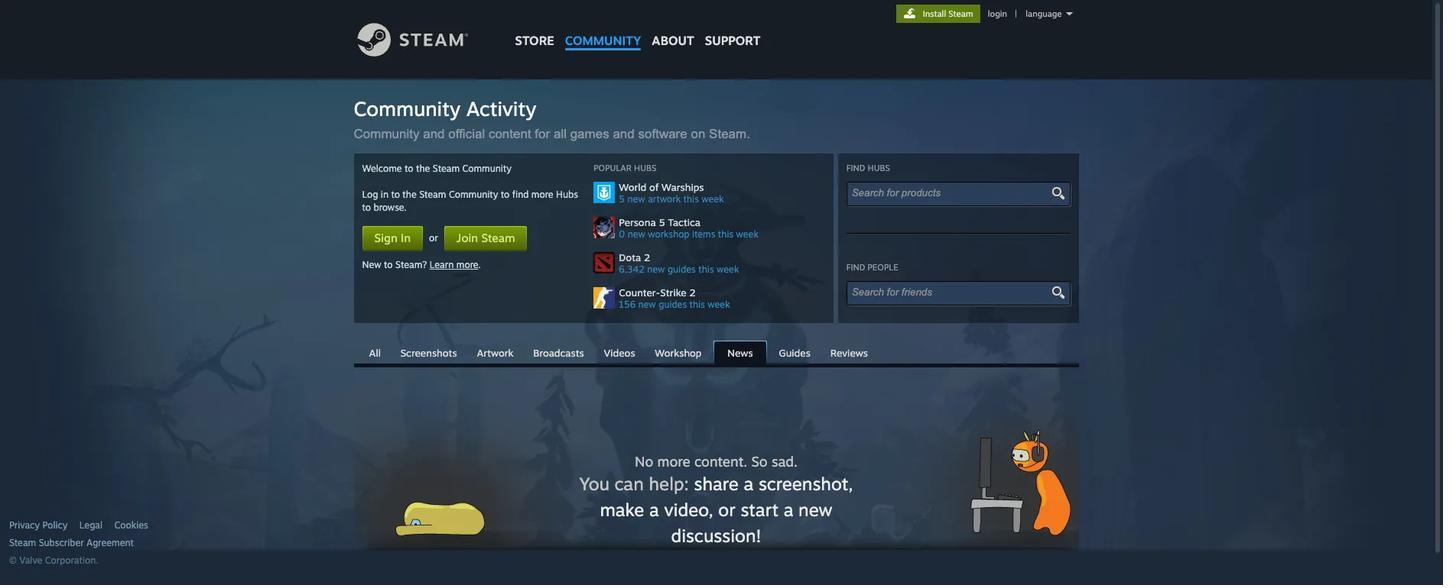 Task type: vqa. For each thing, say whether or not it's contained in the screenshot.
HRS
no



Task type: locate. For each thing, give the bounding box(es) containing it.
1 horizontal spatial or
[[718, 499, 736, 522]]

the inside log in to the steam community to find more hubs to browse.
[[403, 189, 417, 200]]

artwork
[[648, 193, 681, 205]]

artwork link
[[469, 342, 521, 363]]

and left official
[[423, 127, 445, 141]]

community
[[354, 96, 460, 121], [354, 127, 419, 141], [462, 163, 512, 174], [449, 189, 498, 200]]

0 vertical spatial the
[[416, 163, 430, 174]]

the up browse.
[[403, 189, 417, 200]]

more right learn
[[456, 259, 478, 271]]

hubs up the of
[[634, 163, 656, 174]]

start
[[741, 499, 779, 522]]

5 inside world of warships 5 new artwork this week
[[619, 193, 625, 205]]

0 vertical spatial 5
[[619, 193, 625, 205]]

None text field
[[852, 187, 1052, 199]]

corporation.
[[45, 555, 98, 567]]

join
[[456, 231, 478, 245]]

for
[[535, 127, 550, 141]]

video,
[[664, 499, 713, 522]]

you can help:
[[579, 473, 694, 496]]

language
[[1026, 8, 1062, 19]]

guides down 'dota 2 6,342 new guides this week'
[[659, 299, 687, 310]]

1 and from the left
[[423, 127, 445, 141]]

0 vertical spatial guides
[[668, 264, 696, 275]]

this up tactica
[[683, 193, 699, 205]]

cookies
[[114, 520, 148, 531]]

activity
[[466, 96, 536, 121]]

legal link
[[79, 520, 102, 532]]

new for counter-
[[638, 299, 656, 310]]

support
[[705, 33, 761, 48]]

counter-
[[619, 287, 660, 299]]

0 vertical spatial find
[[846, 163, 865, 174]]

new right "0" at the top left of the page
[[628, 229, 645, 240]]

week right strike
[[708, 299, 730, 310]]

this up counter-strike 2 link
[[698, 264, 714, 275]]

week inside world of warships 5 new artwork this week
[[701, 193, 724, 205]]

0 vertical spatial more
[[531, 189, 553, 200]]

cookies steam subscriber agreement © valve corporation.
[[9, 520, 148, 567]]

5 inside persona 5 tactica 0 new workshop items this week
[[659, 216, 665, 229]]

people
[[868, 262, 898, 273]]

week
[[701, 193, 724, 205], [736, 229, 759, 240], [717, 264, 739, 275], [708, 299, 730, 310]]

to right the welcome
[[405, 163, 413, 174]]

2 right strike
[[689, 287, 696, 299]]

log
[[362, 189, 378, 200]]

1 horizontal spatial a
[[744, 473, 753, 496]]

1 vertical spatial find
[[846, 262, 865, 273]]

or down share
[[718, 499, 736, 522]]

new inside 'dota 2 6,342 new guides this week'
[[647, 264, 665, 275]]

the right the welcome
[[416, 163, 430, 174]]

1 vertical spatial guides
[[659, 299, 687, 310]]

1 vertical spatial hubs
[[556, 189, 578, 200]]

guides up strike
[[668, 264, 696, 275]]

or inside share a screenshot, make a video, or start a new discussion!
[[718, 499, 736, 522]]

a
[[744, 473, 753, 496], [649, 499, 659, 522], [784, 499, 793, 522]]

a down so
[[744, 473, 753, 496]]

community up the welcome
[[354, 127, 419, 141]]

new for world
[[627, 193, 645, 205]]

sign
[[374, 231, 398, 245]]

None image field
[[1049, 187, 1066, 200], [1049, 286, 1066, 300], [1049, 187, 1066, 200], [1049, 286, 1066, 300]]

join steam
[[456, 231, 515, 245]]

1 horizontal spatial 2
[[689, 287, 696, 299]]

policy
[[42, 520, 68, 531]]

5 left tactica
[[659, 216, 665, 229]]

week up the dota 2 link
[[736, 229, 759, 240]]

steam subscriber agreement link
[[9, 538, 350, 550]]

community up join at the left top of the page
[[449, 189, 498, 200]]

new right 156
[[638, 299, 656, 310]]

this right strike
[[689, 299, 705, 310]]

videos
[[604, 347, 635, 359]]

share a screenshot, make a video, or start a new discussion!
[[600, 473, 853, 548]]

week inside 'dota 2 6,342 new guides this week'
[[717, 264, 739, 275]]

0 horizontal spatial more
[[456, 259, 478, 271]]

0 horizontal spatial 2
[[644, 252, 650, 264]]

5 up persona
[[619, 193, 625, 205]]

guides
[[668, 264, 696, 275], [659, 299, 687, 310]]

counter-strike 2 156 new guides this week
[[619, 287, 730, 310]]

make
[[600, 499, 644, 522]]

None text field
[[852, 287, 1052, 298]]

sign in
[[374, 231, 411, 245]]

steam
[[949, 8, 973, 19], [433, 163, 460, 174], [419, 189, 446, 200], [481, 231, 515, 245], [9, 538, 36, 549]]

new inside world of warships 5 new artwork this week
[[627, 193, 645, 205]]

0 horizontal spatial hubs
[[556, 189, 578, 200]]

©
[[9, 555, 17, 567]]

community up log in to the steam community to find more hubs to browse.
[[462, 163, 512, 174]]

2 find from the top
[[846, 262, 865, 273]]

hubs
[[634, 163, 656, 174], [556, 189, 578, 200]]

steam right 'install'
[[949, 8, 973, 19]]

support link
[[700, 0, 766, 52]]

this inside 'dota 2 6,342 new guides this week'
[[698, 264, 714, 275]]

workshop
[[655, 347, 702, 359]]

reviews
[[830, 347, 868, 359]]

this right items
[[718, 229, 734, 240]]

1 vertical spatial or
[[718, 499, 736, 522]]

and right games
[[613, 127, 635, 141]]

new inside the "counter-strike 2 156 new guides this week"
[[638, 299, 656, 310]]

privacy
[[9, 520, 40, 531]]

2
[[644, 252, 650, 264], [689, 287, 696, 299]]

5
[[619, 193, 625, 205], [659, 216, 665, 229]]

guides inside 'dota 2 6,342 new guides this week'
[[668, 264, 696, 275]]

steam right join at the left top of the page
[[481, 231, 515, 245]]

and
[[423, 127, 445, 141], [613, 127, 635, 141]]

find for find hubs
[[846, 163, 865, 174]]

steam down privacy
[[9, 538, 36, 549]]

install
[[923, 8, 946, 19]]

week up counter-strike 2 link
[[717, 264, 739, 275]]

about link
[[646, 0, 700, 52]]

steam inside 'link'
[[481, 231, 515, 245]]

community inside log in to the steam community to find more hubs to browse.
[[449, 189, 498, 200]]

0 horizontal spatial and
[[423, 127, 445, 141]]

find left hubs
[[846, 163, 865, 174]]

in
[[381, 189, 388, 200]]

1 find from the top
[[846, 163, 865, 174]]

or
[[429, 232, 438, 244], [718, 499, 736, 522]]

more up help:
[[657, 453, 690, 470]]

a down help:
[[649, 499, 659, 522]]

0 horizontal spatial or
[[429, 232, 438, 244]]

find for find people
[[846, 262, 865, 273]]

new
[[362, 259, 381, 271]]

to
[[405, 163, 413, 174], [391, 189, 400, 200], [501, 189, 510, 200], [362, 202, 371, 213], [384, 259, 393, 271]]

sad.
[[772, 453, 798, 470]]

1 horizontal spatial more
[[531, 189, 553, 200]]

valve
[[19, 555, 42, 567]]

persona 5 tactica link
[[619, 216, 825, 229]]

persona 5 tactica 0 new workshop items this week
[[619, 216, 759, 240]]

counter-strike 2 link
[[619, 287, 825, 299]]

popular hubs
[[594, 163, 656, 174]]

hubs right find on the top of page
[[556, 189, 578, 200]]

1 vertical spatial 5
[[659, 216, 665, 229]]

steam inside the cookies steam subscriber agreement © valve corporation.
[[9, 538, 36, 549]]

new inside persona 5 tactica 0 new workshop items this week
[[628, 229, 645, 240]]

tactica
[[668, 216, 701, 229]]

or right in on the top
[[429, 232, 438, 244]]

find left the "people"
[[846, 262, 865, 273]]

2 horizontal spatial more
[[657, 453, 690, 470]]

1 horizontal spatial and
[[613, 127, 635, 141]]

new right 6,342
[[647, 264, 665, 275]]

week inside the "counter-strike 2 156 new guides this week"
[[708, 299, 730, 310]]

0 vertical spatial 2
[[644, 252, 650, 264]]

subscriber
[[39, 538, 84, 549]]

1 vertical spatial 2
[[689, 287, 696, 299]]

the
[[416, 163, 430, 174], [403, 189, 417, 200]]

1 horizontal spatial 5
[[659, 216, 665, 229]]

games
[[570, 127, 609, 141]]

share a screenshot, make a video, or start a new discussion! link
[[600, 473, 853, 548]]

steam down the "welcome to the steam community"
[[419, 189, 446, 200]]

more right find on the top of page
[[531, 189, 553, 200]]

1 vertical spatial the
[[403, 189, 417, 200]]

more
[[531, 189, 553, 200], [456, 259, 478, 271], [657, 453, 690, 470]]

1 horizontal spatial hubs
[[634, 163, 656, 174]]

steam for cookies steam subscriber agreement © valve corporation.
[[9, 538, 36, 549]]

news
[[727, 347, 753, 359]]

week up persona 5 tactica 'link' on the top of page
[[701, 193, 724, 205]]

0 horizontal spatial 5
[[619, 193, 625, 205]]

new left the of
[[627, 193, 645, 205]]

0
[[619, 229, 625, 240]]

a right start
[[784, 499, 793, 522]]

2 right dota
[[644, 252, 650, 264]]

new down the screenshot, on the bottom right
[[798, 499, 833, 522]]



Task type: describe. For each thing, give the bounding box(es) containing it.
this inside world of warships 5 new artwork this week
[[683, 193, 699, 205]]

new to steam? learn more .
[[362, 259, 481, 271]]

find hubs
[[846, 163, 890, 174]]

screenshots
[[400, 347, 457, 359]]

privacy policy link
[[9, 520, 68, 532]]

all link
[[361, 342, 388, 363]]

content
[[489, 127, 531, 141]]

learn
[[430, 259, 454, 271]]

welcome to the steam community
[[362, 163, 512, 174]]

2 horizontal spatial a
[[784, 499, 793, 522]]

2 inside the "counter-strike 2 156 new guides this week"
[[689, 287, 696, 299]]

156
[[619, 299, 636, 310]]

broadcasts link
[[526, 342, 592, 363]]

software
[[638, 127, 687, 141]]

browse.
[[374, 202, 407, 213]]

discussion!
[[671, 525, 761, 548]]

share
[[694, 473, 739, 496]]

this inside the "counter-strike 2 156 new guides this week"
[[689, 299, 705, 310]]

community link
[[560, 0, 646, 55]]

login link
[[985, 8, 1010, 19]]

videos link
[[596, 342, 643, 363]]

.
[[478, 259, 481, 271]]

to right in
[[391, 189, 400, 200]]

welcome
[[362, 163, 402, 174]]

all
[[369, 347, 381, 359]]

reviews link
[[823, 342, 876, 363]]

you
[[579, 473, 609, 496]]

6,342
[[619, 264, 645, 275]]

all
[[554, 127, 567, 141]]

join steam link
[[444, 226, 527, 251]]

week inside persona 5 tactica 0 new workshop items this week
[[736, 229, 759, 240]]

steam for install steam
[[949, 8, 973, 19]]

guides
[[779, 347, 811, 359]]

legal
[[79, 520, 102, 531]]

can
[[615, 473, 644, 496]]

warships
[[662, 181, 704, 193]]

this inside persona 5 tactica 0 new workshop items this week
[[718, 229, 734, 240]]

steam for join steam
[[481, 231, 515, 245]]

screenshot,
[[759, 473, 853, 496]]

steam down official
[[433, 163, 460, 174]]

workshop link
[[647, 342, 709, 363]]

cookies link
[[114, 520, 148, 532]]

content.
[[694, 453, 747, 470]]

new inside share a screenshot, make a video, or start a new discussion!
[[798, 499, 833, 522]]

so
[[751, 453, 768, 470]]

agreement
[[86, 538, 134, 549]]

guides inside the "counter-strike 2 156 new guides this week"
[[659, 299, 687, 310]]

install steam
[[923, 8, 973, 19]]

world of warships link
[[619, 181, 825, 193]]

no more content. so sad.
[[635, 453, 798, 470]]

popular
[[594, 163, 632, 174]]

0 vertical spatial or
[[429, 232, 438, 244]]

steam inside log in to the steam community to find more hubs to browse.
[[419, 189, 446, 200]]

workshop
[[648, 229, 689, 240]]

to right new
[[384, 259, 393, 271]]

news link
[[714, 341, 767, 366]]

about
[[652, 33, 694, 48]]

store
[[515, 33, 554, 48]]

to down log
[[362, 202, 371, 213]]

hubs
[[868, 163, 890, 174]]

store link
[[510, 0, 560, 55]]

strike
[[660, 287, 687, 299]]

world of warships 5 new artwork this week
[[619, 181, 724, 205]]

|
[[1015, 8, 1017, 19]]

2 inside 'dota 2 6,342 new guides this week'
[[644, 252, 650, 264]]

dota
[[619, 252, 641, 264]]

steam?
[[395, 259, 427, 271]]

community up official
[[354, 96, 460, 121]]

help:
[[649, 473, 689, 496]]

login
[[988, 8, 1007, 19]]

0 vertical spatial hubs
[[634, 163, 656, 174]]

more inside log in to the steam community to find more hubs to browse.
[[531, 189, 553, 200]]

find people
[[846, 262, 898, 273]]

privacy policy
[[9, 520, 68, 531]]

of
[[649, 181, 659, 193]]

0 horizontal spatial a
[[649, 499, 659, 522]]

in
[[401, 231, 411, 245]]

community activity community and official content for all games and software on steam.
[[354, 96, 757, 141]]

steam.
[[709, 127, 750, 141]]

log in to the steam community to find more hubs to browse.
[[362, 189, 578, 213]]

community
[[565, 33, 641, 48]]

find
[[512, 189, 529, 200]]

to left find on the top of page
[[501, 189, 510, 200]]

2 vertical spatial more
[[657, 453, 690, 470]]

broadcasts
[[533, 347, 584, 359]]

new for persona
[[628, 229, 645, 240]]

guides link
[[771, 342, 818, 363]]

artwork
[[477, 347, 514, 359]]

hubs inside log in to the steam community to find more hubs to browse.
[[556, 189, 578, 200]]

dota 2 6,342 new guides this week
[[619, 252, 739, 275]]

items
[[692, 229, 715, 240]]

world
[[619, 181, 646, 193]]

2 and from the left
[[613, 127, 635, 141]]

1 vertical spatial more
[[456, 259, 478, 271]]

login | language
[[988, 8, 1062, 19]]



